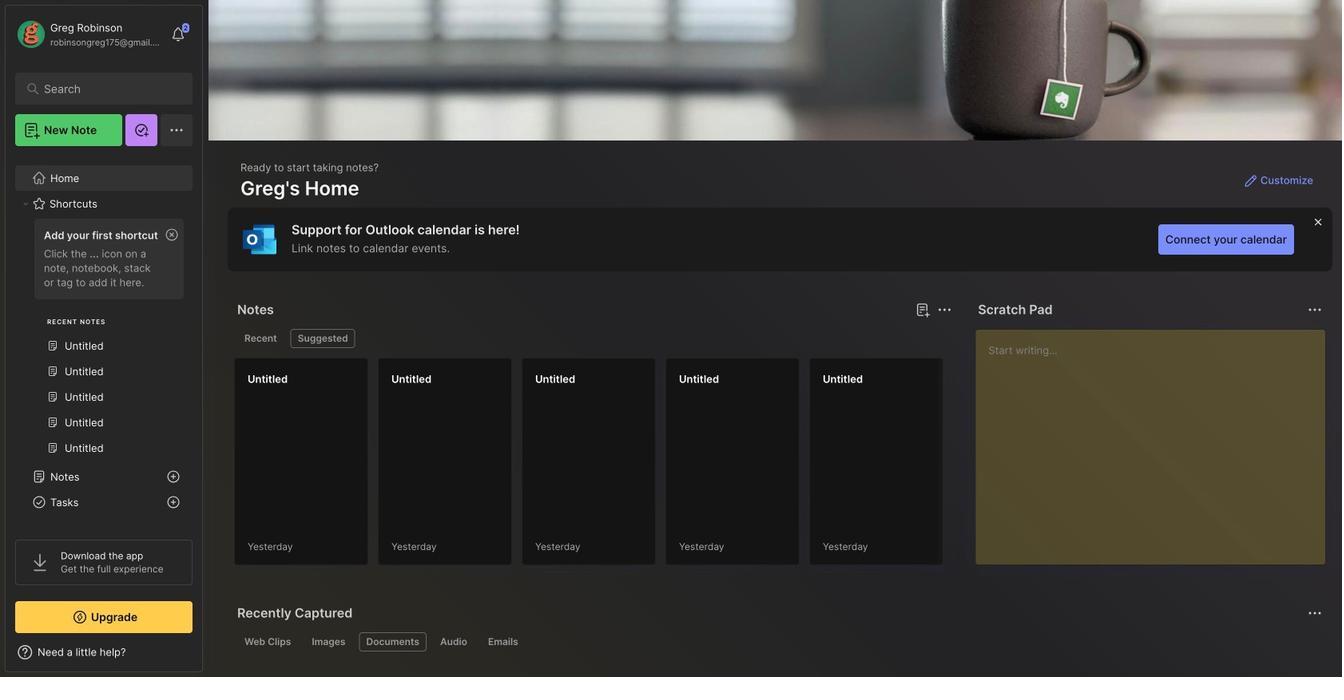 Task type: vqa. For each thing, say whether or not it's contained in the screenshot.
EXPAND NOTEBOOKS 'image'
no



Task type: describe. For each thing, give the bounding box(es) containing it.
tree inside main element
[[6, 156, 202, 663]]

1 more actions image from the left
[[936, 301, 955, 320]]

2 more actions image from the left
[[1306, 301, 1325, 320]]

main element
[[0, 0, 208, 678]]

click to collapse image
[[202, 648, 214, 667]]

group inside main element
[[15, 214, 192, 471]]

WHAT'S NEW field
[[6, 640, 202, 666]]



Task type: locate. For each thing, give the bounding box(es) containing it.
more actions image
[[936, 301, 955, 320], [1306, 301, 1325, 320]]

tab
[[237, 329, 284, 349], [291, 329, 356, 349], [237, 633, 298, 652], [305, 633, 353, 652], [359, 633, 427, 652], [433, 633, 475, 652], [481, 633, 526, 652]]

2 tab list from the top
[[237, 633, 1321, 652]]

1 horizontal spatial more actions image
[[1306, 301, 1325, 320]]

Account field
[[15, 18, 163, 50]]

0 horizontal spatial more actions image
[[936, 301, 955, 320]]

More actions field
[[934, 299, 956, 321], [1305, 299, 1327, 321], [1305, 603, 1327, 625]]

Start writing… text field
[[989, 330, 1325, 552]]

group
[[15, 214, 192, 471]]

row group
[[234, 358, 1343, 576]]

Search text field
[[44, 82, 171, 97]]

None search field
[[44, 79, 171, 98]]

0 vertical spatial tab list
[[237, 329, 950, 349]]

none search field inside main element
[[44, 79, 171, 98]]

1 vertical spatial tab list
[[237, 633, 1321, 652]]

1 tab list from the top
[[237, 329, 950, 349]]

tree
[[6, 156, 202, 663]]

tab list
[[237, 329, 950, 349], [237, 633, 1321, 652]]



